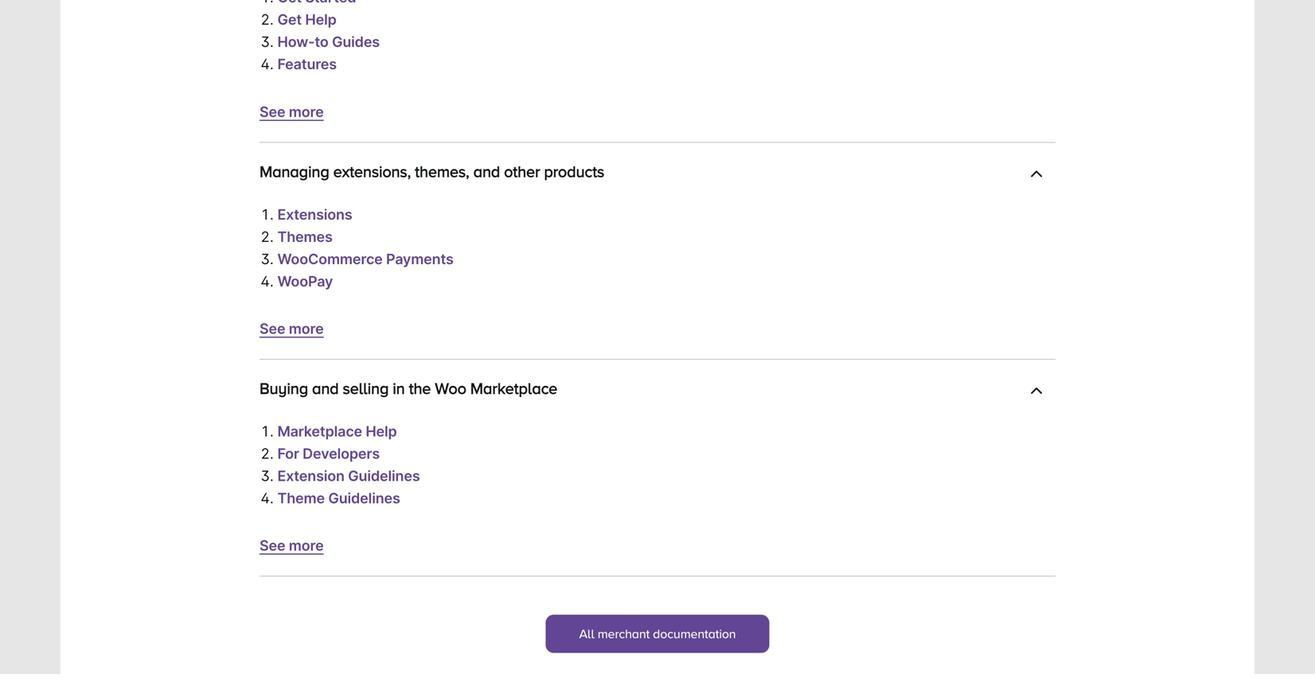 Task type: vqa. For each thing, say whether or not it's contained in the screenshot.
all merchant documentation link
yes



Task type: describe. For each thing, give the bounding box(es) containing it.
how-
[[278, 33, 315, 51]]

theme guidelines link
[[278, 490, 400, 507]]

see for buying and selling in the woo marketplace
[[260, 537, 286, 555]]

all merchant documentation
[[579, 627, 736, 641]]

buying and selling in the woo marketplace
[[260, 379, 558, 397]]

products
[[544, 162, 605, 180]]

extensions
[[278, 206, 352, 223]]

developers
[[303, 445, 380, 463]]

extensions themes woocommerce payments woopay
[[278, 206, 454, 290]]

marketplace help for developers extension guidelines theme guidelines
[[278, 423, 420, 507]]

in
[[393, 379, 405, 397]]

woocommerce payments link
[[278, 250, 454, 268]]

themes
[[278, 228, 333, 246]]

themes link
[[278, 228, 333, 246]]

all merchant documentation link
[[546, 615, 770, 654]]

see more link for buying
[[260, 537, 324, 555]]

woocommerce
[[278, 250, 383, 268]]

extension guidelines link
[[278, 467, 420, 485]]

extensions,
[[333, 162, 411, 180]]

guides
[[332, 33, 380, 51]]

marketplace help link
[[278, 423, 397, 440]]

marketplace inside marketplace help for developers extension guidelines theme guidelines
[[278, 423, 362, 440]]

managing
[[260, 162, 329, 180]]

themes,
[[415, 162, 470, 180]]

0 vertical spatial and
[[474, 162, 500, 180]]

see more for managing
[[260, 320, 324, 338]]

1 more from the top
[[289, 103, 324, 121]]

see more for buying
[[260, 537, 324, 555]]



Task type: locate. For each thing, give the bounding box(es) containing it.
see down theme
[[260, 537, 286, 555]]

0 vertical spatial marketplace
[[471, 379, 558, 397]]

2 vertical spatial see more
[[260, 537, 324, 555]]

2 vertical spatial see
[[260, 537, 286, 555]]

1 see more from the top
[[260, 103, 324, 121]]

see more link for managing
[[260, 320, 324, 338]]

more
[[289, 103, 324, 121], [289, 320, 324, 338], [289, 537, 324, 555]]

see for managing extensions, themes, and other products
[[260, 320, 286, 338]]

1 vertical spatial see more link
[[260, 320, 324, 338]]

3 see more link from the top
[[260, 537, 324, 555]]

0 vertical spatial see more
[[260, 103, 324, 121]]

3 see more from the top
[[260, 537, 324, 555]]

more for managing
[[289, 320, 324, 338]]

help for developers
[[366, 423, 397, 440]]

1 horizontal spatial help
[[366, 423, 397, 440]]

1 vertical spatial more
[[289, 320, 324, 338]]

0 horizontal spatial and
[[312, 379, 339, 397]]

help inside marketplace help for developers extension guidelines theme guidelines
[[366, 423, 397, 440]]

1 vertical spatial see
[[260, 320, 286, 338]]

selling
[[343, 379, 389, 397]]

see more
[[260, 103, 324, 121], [260, 320, 324, 338], [260, 537, 324, 555]]

1 vertical spatial guidelines
[[328, 490, 400, 507]]

1 vertical spatial and
[[312, 379, 339, 397]]

more down features link
[[289, 103, 324, 121]]

0 vertical spatial see
[[260, 103, 286, 121]]

help up developers
[[366, 423, 397, 440]]

to
[[315, 33, 329, 51]]

3 see from the top
[[260, 537, 286, 555]]

woopay
[[278, 273, 333, 290]]

how-to guides link
[[278, 33, 380, 51]]

help inside get help how-to guides features
[[305, 11, 337, 28]]

and left other
[[474, 162, 500, 180]]

1 see more link from the top
[[260, 103, 324, 121]]

documentation
[[653, 627, 736, 641]]

1 vertical spatial help
[[366, 423, 397, 440]]

for developers link
[[278, 445, 380, 463]]

see more link
[[260, 103, 324, 121], [260, 320, 324, 338], [260, 537, 324, 555]]

and left selling
[[312, 379, 339, 397]]

0 horizontal spatial help
[[305, 11, 337, 28]]

more for buying
[[289, 537, 324, 555]]

all
[[579, 627, 595, 641]]

see more down the woopay on the left top of the page
[[260, 320, 324, 338]]

1 horizontal spatial and
[[474, 162, 500, 180]]

guidelines down developers
[[348, 467, 420, 485]]

guidelines down extension guidelines link
[[328, 490, 400, 507]]

0 vertical spatial see more link
[[260, 103, 324, 121]]

see more link down features link
[[260, 103, 324, 121]]

chevron up image
[[1031, 385, 1043, 401]]

see more link down theme
[[260, 537, 324, 555]]

0 horizontal spatial marketplace
[[278, 423, 362, 440]]

get help link
[[278, 11, 337, 28]]

extension
[[278, 467, 345, 485]]

see more down theme
[[260, 537, 324, 555]]

see down features link
[[260, 103, 286, 121]]

features
[[278, 55, 337, 73]]

1 horizontal spatial marketplace
[[471, 379, 558, 397]]

2 see more link from the top
[[260, 320, 324, 338]]

get
[[278, 11, 302, 28]]

1 see from the top
[[260, 103, 286, 121]]

woopay link
[[278, 273, 333, 290]]

1 vertical spatial marketplace
[[278, 423, 362, 440]]

chevron up image
[[1031, 168, 1043, 184]]

2 see more from the top
[[260, 320, 324, 338]]

payments
[[386, 250, 454, 268]]

and
[[474, 162, 500, 180], [312, 379, 339, 397]]

help
[[305, 11, 337, 28], [366, 423, 397, 440]]

marketplace up the for developers link on the bottom of page
[[278, 423, 362, 440]]

see down the woopay on the left top of the page
[[260, 320, 286, 338]]

see
[[260, 103, 286, 121], [260, 320, 286, 338], [260, 537, 286, 555]]

the
[[409, 379, 431, 397]]

woo
[[435, 379, 467, 397]]

more down woopay link
[[289, 320, 324, 338]]

managing extensions, themes, and other products
[[260, 162, 605, 180]]

guidelines
[[348, 467, 420, 485], [328, 490, 400, 507]]

0 vertical spatial more
[[289, 103, 324, 121]]

merchant
[[598, 627, 650, 641]]

more down theme
[[289, 537, 324, 555]]

marketplace right woo
[[471, 379, 558, 397]]

2 see from the top
[[260, 320, 286, 338]]

features link
[[278, 55, 337, 73]]

2 vertical spatial more
[[289, 537, 324, 555]]

3 more from the top
[[289, 537, 324, 555]]

buying
[[260, 379, 308, 397]]

help for to
[[305, 11, 337, 28]]

for
[[278, 445, 299, 463]]

marketplace
[[471, 379, 558, 397], [278, 423, 362, 440]]

see more down features link
[[260, 103, 324, 121]]

2 vertical spatial see more link
[[260, 537, 324, 555]]

help up "to"
[[305, 11, 337, 28]]

see more link down the woopay on the left top of the page
[[260, 320, 324, 338]]

2 more from the top
[[289, 320, 324, 338]]

other
[[504, 162, 540, 180]]

get help how-to guides features
[[278, 11, 380, 73]]

extensions link
[[278, 206, 352, 223]]

0 vertical spatial help
[[305, 11, 337, 28]]

1 vertical spatial see more
[[260, 320, 324, 338]]

0 vertical spatial guidelines
[[348, 467, 420, 485]]

theme
[[278, 490, 325, 507]]



